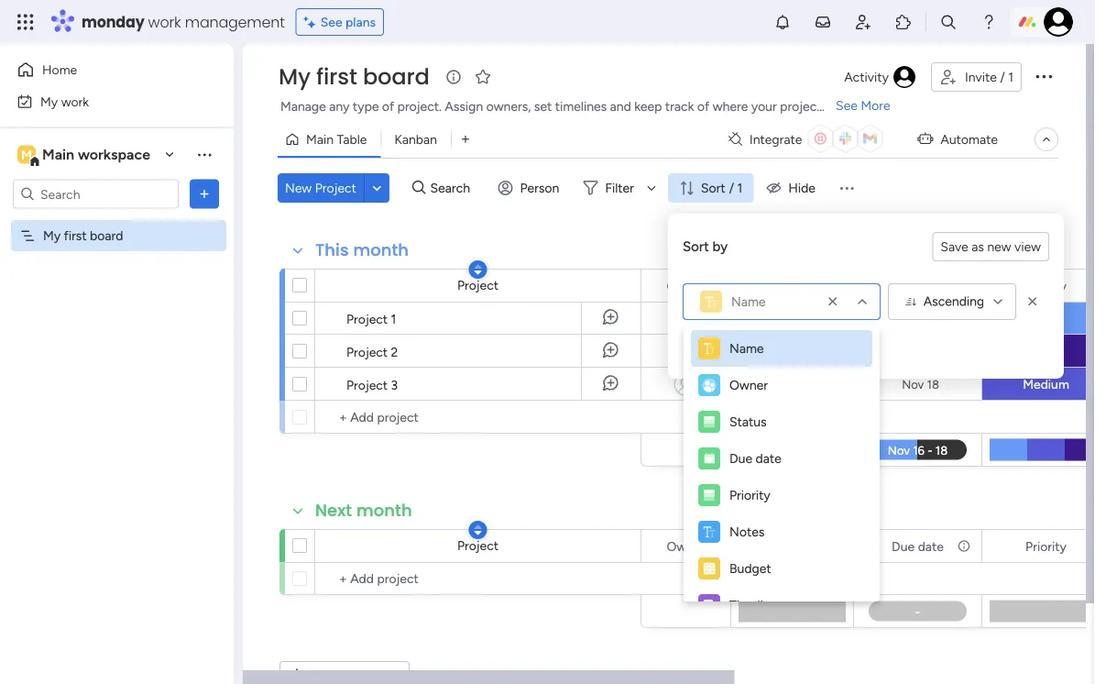 Task type: describe. For each thing, give the bounding box(es) containing it.
collapse board header image
[[1040, 132, 1055, 147]]

arrow down image
[[641, 177, 663, 199]]

inbox image
[[814, 13, 833, 31]]

invite
[[966, 69, 998, 85]]

v2 done deadline image
[[861, 343, 876, 360]]

keep
[[635, 99, 663, 114]]

1 vertical spatial owner
[[730, 377, 769, 393]]

0 vertical spatial first
[[316, 61, 358, 92]]

0 vertical spatial my
[[279, 61, 311, 92]]

due date field for next month
[[888, 536, 949, 556]]

due date field for this month
[[888, 276, 949, 296]]

select product image
[[17, 13, 35, 31]]

menu image
[[838, 179, 857, 197]]

0 vertical spatial board
[[363, 61, 430, 92]]

dapulse integrations image
[[729, 133, 743, 146]]

invite / 1 button
[[932, 62, 1023, 92]]

main table
[[306, 132, 367, 147]]

see for see more
[[836, 98, 858, 113]]

project 1
[[347, 311, 397, 327]]

assign
[[445, 99, 484, 114]]

person
[[521, 180, 560, 196]]

1 of from the left
[[382, 99, 395, 114]]

first inside my first board 'list box'
[[64, 228, 87, 244]]

activity button
[[838, 62, 924, 92]]

1 owner field from the top
[[663, 276, 710, 296]]

nov for nov 16
[[903, 312, 925, 327]]

and
[[610, 99, 632, 114]]

notifications image
[[774, 13, 792, 31]]

main workspace
[[42, 146, 150, 163]]

month for next month
[[357, 499, 412, 522]]

0 vertical spatial name
[[732, 294, 766, 310]]

my first board inside 'list box'
[[43, 228, 123, 244]]

16
[[928, 312, 940, 327]]

+ Add project text field
[[325, 568, 633, 590]]

autopilot image
[[918, 127, 934, 150]]

set
[[535, 99, 552, 114]]

type
[[353, 99, 379, 114]]

where
[[713, 99, 749, 114]]

v2 search image
[[413, 178, 426, 198]]

manage any type of project. assign owners, set timelines and keep track of where your project stands.
[[281, 99, 866, 114]]

more
[[862, 98, 891, 113]]

monday work management
[[82, 11, 285, 32]]

automate
[[941, 132, 999, 147]]

my inside button
[[40, 94, 58, 109]]

1 horizontal spatial my first board
[[279, 61, 430, 92]]

apps image
[[895, 13, 913, 31]]

column information image
[[830, 278, 845, 293]]

3
[[391, 377, 398, 393]]

1 vertical spatial options image
[[195, 185, 214, 203]]

home
[[42, 62, 77, 77]]

john smith image
[[1045, 7, 1074, 37]]

2 vertical spatial 1
[[391, 311, 397, 327]]

stands.
[[825, 99, 866, 114]]

see for see plans
[[321, 14, 343, 30]]

project
[[781, 99, 822, 114]]

save as new view
[[941, 239, 1042, 255]]

notes
[[730, 524, 765, 540]]

new for sort
[[729, 342, 753, 357]]

invite members image
[[855, 13, 873, 31]]

on
[[805, 311, 820, 327]]

project 2
[[347, 344, 398, 360]]

work for monday
[[148, 11, 181, 32]]

save
[[941, 239, 969, 255]]

home button
[[11, 55, 197, 84]]

1 vertical spatial name
[[730, 341, 764, 356]]

date for this month
[[919, 278, 945, 293]]

medium
[[1024, 376, 1070, 392]]

this month
[[315, 238, 409, 262]]

timeline
[[730, 598, 778, 613]]

sort by
[[683, 238, 728, 255]]

project 3
[[347, 377, 398, 393]]

done
[[778, 343, 808, 359]]

work for my
[[61, 94, 89, 109]]

2 owner field from the top
[[663, 536, 710, 556]]

priority for this month
[[1026, 278, 1067, 293]]

project inside button
[[315, 180, 357, 196]]

search everything image
[[940, 13, 958, 31]]

Search in workspace field
[[39, 183, 153, 205]]

management
[[185, 11, 285, 32]]

as
[[972, 239, 985, 255]]

+ add new sort
[[691, 342, 778, 357]]

manage
[[281, 99, 326, 114]]

my work button
[[11, 87, 197, 116]]

Search field
[[426, 175, 481, 201]]

working on it
[[755, 311, 831, 327]]

My first board field
[[274, 61, 435, 92]]

main for main workspace
[[42, 146, 74, 163]]



Task type: vqa. For each thing, say whether or not it's contained in the screenshot.
lottie animation element at the bottom of page
no



Task type: locate. For each thing, give the bounding box(es) containing it.
1 vertical spatial date
[[756, 451, 782, 466]]

Owner field
[[663, 276, 710, 296], [663, 536, 710, 556]]

2 vertical spatial owner
[[667, 538, 706, 554]]

1 vertical spatial board
[[90, 228, 123, 244]]

2 vertical spatial due
[[892, 538, 915, 554]]

due date for next month
[[892, 538, 945, 554]]

1 sort desc image from the top
[[475, 263, 482, 276]]

board up project.
[[363, 61, 430, 92]]

project
[[315, 180, 357, 196], [458, 277, 499, 293], [347, 311, 388, 327], [347, 344, 388, 360], [347, 377, 388, 393], [458, 538, 499, 553]]

1 horizontal spatial new
[[988, 239, 1012, 255]]

Priority field
[[1022, 276, 1072, 296], [1022, 536, 1072, 556]]

sort desc image up + add project text box
[[475, 524, 482, 537]]

person button
[[491, 173, 571, 203]]

main
[[306, 132, 334, 147], [42, 146, 74, 163]]

nov down "v2 sort ascending" icon
[[903, 312, 925, 327]]

0 vertical spatial priority
[[1026, 278, 1067, 293]]

1 vertical spatial due date
[[730, 451, 782, 466]]

month right 'this'
[[353, 238, 409, 262]]

Next month field
[[311, 499, 417, 523]]

my up manage
[[279, 61, 311, 92]]

month right next at the left
[[357, 499, 412, 522]]

save as new view button
[[933, 232, 1050, 261]]

nov
[[903, 312, 925, 327], [903, 377, 925, 392]]

1 horizontal spatial board
[[363, 61, 430, 92]]

2 nov from the top
[[903, 377, 925, 392]]

work down home
[[61, 94, 89, 109]]

1 horizontal spatial of
[[698, 99, 710, 114]]

timelines
[[556, 99, 607, 114]]

workspace selection element
[[17, 144, 153, 167]]

/ for invite
[[1001, 69, 1006, 85]]

1 vertical spatial /
[[730, 180, 735, 196]]

main right workspace icon
[[42, 146, 74, 163]]

angle down image
[[373, 181, 382, 195]]

1 vertical spatial new
[[729, 342, 753, 357]]

0 horizontal spatial options image
[[195, 185, 214, 203]]

owner down sort by at the top right of the page
[[667, 278, 706, 293]]

sort / 1
[[702, 180, 743, 196]]

1 down dapulse integrations image
[[738, 180, 743, 196]]

month
[[353, 238, 409, 262], [357, 499, 412, 522]]

my down home
[[40, 94, 58, 109]]

2 column information image from the top
[[957, 539, 972, 553]]

1 vertical spatial owner field
[[663, 536, 710, 556]]

show board description image
[[443, 68, 465, 86]]

1 vertical spatial first
[[64, 228, 87, 244]]

sort desc image for this month
[[475, 263, 482, 276]]

new for view
[[988, 239, 1012, 255]]

kanban
[[395, 132, 437, 147]]

it
[[823, 311, 831, 327]]

see plans
[[321, 14, 376, 30]]

main left table
[[306, 132, 334, 147]]

0 vertical spatial sort desc image
[[475, 263, 482, 276]]

main inside workspace selection 'element'
[[42, 146, 74, 163]]

first up "any"
[[316, 61, 358, 92]]

status inside field
[[775, 278, 812, 293]]

status
[[775, 278, 812, 293], [730, 414, 767, 430]]

owner field left notes
[[663, 536, 710, 556]]

main table button
[[278, 125, 381, 154]]

sort for sort by
[[683, 238, 710, 255]]

1 right 'invite'
[[1009, 69, 1014, 85]]

2 priority field from the top
[[1022, 536, 1072, 556]]

monday
[[82, 11, 145, 32]]

my work
[[40, 94, 89, 109]]

work right monday at the top left
[[148, 11, 181, 32]]

1 vertical spatial column information image
[[957, 539, 972, 553]]

new
[[285, 180, 312, 196]]

due for this month
[[892, 278, 915, 293]]

1 inside button
[[1009, 69, 1014, 85]]

0 vertical spatial due date field
[[888, 276, 949, 296]]

1 horizontal spatial /
[[1001, 69, 1006, 85]]

new project button
[[278, 173, 364, 203]]

new right as
[[988, 239, 1012, 255]]

0 vertical spatial sort
[[702, 180, 726, 196]]

0 vertical spatial date
[[919, 278, 945, 293]]

due date
[[892, 278, 945, 293], [730, 451, 782, 466], [892, 538, 945, 554]]

/ down dapulse integrations image
[[730, 180, 735, 196]]

sort left by
[[683, 238, 710, 255]]

help image
[[980, 13, 999, 31]]

Status field
[[770, 276, 817, 296]]

due
[[892, 278, 915, 293], [730, 451, 753, 466], [892, 538, 915, 554]]

remove sort image
[[1024, 293, 1043, 311]]

table
[[337, 132, 367, 147]]

column information image
[[957, 278, 972, 293], [957, 539, 972, 553]]

Due date field
[[888, 276, 949, 296], [888, 536, 949, 556]]

2 of from the left
[[698, 99, 710, 114]]

your
[[752, 99, 777, 114]]

of right type
[[382, 99, 395, 114]]

This month field
[[311, 238, 414, 262]]

+
[[691, 342, 699, 357]]

sort desc image
[[475, 263, 482, 276], [475, 524, 482, 537]]

my first board up type
[[279, 61, 430, 92]]

due date for this month
[[892, 278, 945, 293]]

0 horizontal spatial board
[[90, 228, 123, 244]]

2 vertical spatial due date
[[892, 538, 945, 554]]

workspace
[[78, 146, 150, 163]]

see left more
[[836, 98, 858, 113]]

0 vertical spatial 1
[[1009, 69, 1014, 85]]

0 vertical spatial month
[[353, 238, 409, 262]]

2 due date field from the top
[[888, 536, 949, 556]]

work inside my work button
[[61, 94, 89, 109]]

my first board down the "search in workspace" field
[[43, 228, 123, 244]]

2 vertical spatial date
[[919, 538, 945, 554]]

1 vertical spatial sort
[[683, 238, 710, 255]]

stuck
[[776, 376, 809, 392]]

1 nov from the top
[[903, 312, 925, 327]]

by
[[713, 238, 728, 255]]

add to favorites image
[[474, 67, 492, 86]]

0 vertical spatial owner field
[[663, 276, 710, 296]]

1 vertical spatial nov
[[903, 377, 925, 392]]

track
[[666, 99, 695, 114]]

0 vertical spatial nov
[[903, 312, 925, 327]]

date
[[919, 278, 945, 293], [756, 451, 782, 466], [919, 538, 945, 554]]

next
[[315, 499, 352, 522]]

options image
[[1034, 65, 1056, 87], [195, 185, 214, 203]]

see
[[321, 14, 343, 30], [836, 98, 858, 113]]

v2 sort ascending image
[[906, 295, 917, 309]]

2 sort desc image from the top
[[475, 524, 482, 537]]

0 horizontal spatial main
[[42, 146, 74, 163]]

1 horizontal spatial 1
[[738, 180, 743, 196]]

this
[[315, 238, 349, 262]]

2 vertical spatial priority
[[1026, 538, 1067, 554]]

options image down workspace options "image"
[[195, 185, 214, 203]]

see plans button
[[296, 8, 384, 36]]

1 due date field from the top
[[888, 276, 949, 296]]

new
[[988, 239, 1012, 255], [729, 342, 753, 357]]

hide
[[789, 180, 816, 196]]

0 vertical spatial due date
[[892, 278, 945, 293]]

0 horizontal spatial work
[[61, 94, 89, 109]]

hide button
[[760, 173, 827, 203]]

1 vertical spatial priority field
[[1022, 536, 1072, 556]]

1 up 2
[[391, 311, 397, 327]]

1 column information image from the top
[[957, 278, 972, 293]]

name up working
[[732, 294, 766, 310]]

1 vertical spatial due date field
[[888, 536, 949, 556]]

board down the "search in workspace" field
[[90, 228, 123, 244]]

v2 overdue deadline image
[[861, 310, 876, 328]]

priority field for this month
[[1022, 276, 1072, 296]]

workspace image
[[17, 144, 36, 165]]

name
[[732, 294, 766, 310], [730, 341, 764, 356]]

of
[[382, 99, 395, 114], [698, 99, 710, 114]]

sort for sort / 1
[[702, 180, 726, 196]]

2 vertical spatial my
[[43, 228, 61, 244]]

first down the "search in workspace" field
[[64, 228, 87, 244]]

/ for sort
[[730, 180, 735, 196]]

see inside button
[[321, 14, 343, 30]]

0 vertical spatial status
[[775, 278, 812, 293]]

my first board list box
[[0, 216, 234, 499]]

0 horizontal spatial status
[[730, 414, 767, 430]]

of right track
[[698, 99, 710, 114]]

1 vertical spatial 1
[[738, 180, 743, 196]]

main inside button
[[306, 132, 334, 147]]

filter button
[[576, 173, 663, 203]]

0 horizontal spatial /
[[730, 180, 735, 196]]

owners,
[[487, 99, 531, 114]]

next month
[[315, 499, 412, 522]]

plans
[[346, 14, 376, 30]]

board
[[363, 61, 430, 92], [90, 228, 123, 244]]

1 vertical spatial see
[[836, 98, 858, 113]]

add
[[702, 342, 725, 357]]

option
[[0, 219, 234, 223]]

0 vertical spatial work
[[148, 11, 181, 32]]

0 vertical spatial options image
[[1034, 65, 1056, 87]]

m
[[21, 147, 32, 162]]

1 vertical spatial work
[[61, 94, 89, 109]]

2 horizontal spatial 1
[[1009, 69, 1014, 85]]

first
[[316, 61, 358, 92], [64, 228, 87, 244]]

nov for nov 18
[[903, 377, 925, 392]]

0 vertical spatial see
[[321, 14, 343, 30]]

2
[[391, 344, 398, 360]]

invite / 1
[[966, 69, 1014, 85]]

1 vertical spatial my
[[40, 94, 58, 109]]

project.
[[398, 99, 442, 114]]

/ right 'invite'
[[1001, 69, 1006, 85]]

see left plans
[[321, 14, 343, 30]]

1 horizontal spatial work
[[148, 11, 181, 32]]

priority field for next month
[[1022, 536, 1072, 556]]

work
[[148, 11, 181, 32], [61, 94, 89, 109]]

ascending
[[924, 293, 985, 309]]

sort up by
[[702, 180, 726, 196]]

1 horizontal spatial status
[[775, 278, 812, 293]]

name right add
[[730, 341, 764, 356]]

add view image
[[462, 133, 470, 146]]

1 horizontal spatial options image
[[1034, 65, 1056, 87]]

1 horizontal spatial first
[[316, 61, 358, 92]]

date for next month
[[919, 538, 945, 554]]

new inside save as new view button
[[988, 239, 1012, 255]]

workspace options image
[[195, 145, 214, 163]]

board inside 'list box'
[[90, 228, 123, 244]]

1 vertical spatial month
[[357, 499, 412, 522]]

my down the "search in workspace" field
[[43, 228, 61, 244]]

0 vertical spatial new
[[988, 239, 1012, 255]]

sort desc image down search field
[[475, 263, 482, 276]]

integrate
[[750, 132, 803, 147]]

nov left 18
[[903, 377, 925, 392]]

sort
[[756, 342, 778, 357]]

nov 16
[[903, 312, 940, 327]]

0 horizontal spatial 1
[[391, 311, 397, 327]]

nov 18
[[903, 377, 940, 392]]

0 horizontal spatial of
[[382, 99, 395, 114]]

priority for next month
[[1026, 538, 1067, 554]]

status down the + add new sort
[[730, 414, 767, 430]]

/ inside button
[[1001, 69, 1006, 85]]

main for main table
[[306, 132, 334, 147]]

1 for sort / 1
[[738, 180, 743, 196]]

priority
[[1026, 278, 1067, 293], [730, 487, 771, 503], [1026, 538, 1067, 554]]

0 vertical spatial owner
[[667, 278, 706, 293]]

0 horizontal spatial first
[[64, 228, 87, 244]]

0 vertical spatial /
[[1001, 69, 1006, 85]]

18
[[928, 377, 940, 392]]

1 vertical spatial priority
[[730, 487, 771, 503]]

options image right 'invite / 1'
[[1034, 65, 1056, 87]]

sort desc image for next month
[[475, 524, 482, 537]]

0 vertical spatial my first board
[[279, 61, 430, 92]]

+ Add project text field
[[325, 406, 633, 428]]

working
[[755, 311, 802, 327]]

1 horizontal spatial main
[[306, 132, 334, 147]]

1 priority field from the top
[[1022, 276, 1072, 296]]

owner field down sort by at the top right of the page
[[663, 276, 710, 296]]

filter
[[606, 180, 635, 196]]

owner down the + add new sort
[[730, 377, 769, 393]]

+ add new sort button
[[683, 335, 786, 364]]

owner left notes
[[667, 538, 706, 554]]

my first board
[[279, 61, 430, 92], [43, 228, 123, 244]]

any
[[329, 99, 350, 114]]

due for next month
[[892, 538, 915, 554]]

budget
[[730, 561, 772, 576]]

1 vertical spatial due
[[730, 451, 753, 466]]

0 vertical spatial column information image
[[957, 278, 972, 293]]

0 horizontal spatial see
[[321, 14, 343, 30]]

month for this month
[[353, 238, 409, 262]]

/
[[1001, 69, 1006, 85], [730, 180, 735, 196]]

new project
[[285, 180, 357, 196]]

1 vertical spatial status
[[730, 414, 767, 430]]

0 vertical spatial priority field
[[1022, 276, 1072, 296]]

1 vertical spatial my first board
[[43, 228, 123, 244]]

see more link
[[835, 96, 893, 115]]

status up working on it
[[775, 278, 812, 293]]

my
[[279, 61, 311, 92], [40, 94, 58, 109], [43, 228, 61, 244]]

activity
[[845, 69, 890, 85]]

0 vertical spatial due
[[892, 278, 915, 293]]

0 horizontal spatial new
[[729, 342, 753, 357]]

0 horizontal spatial my first board
[[43, 228, 123, 244]]

my inside 'list box'
[[43, 228, 61, 244]]

see more
[[836, 98, 891, 113]]

kanban button
[[381, 125, 451, 154]]

new inside + add new sort button
[[729, 342, 753, 357]]

new left sort
[[729, 342, 753, 357]]

1 for invite / 1
[[1009, 69, 1014, 85]]

1 vertical spatial sort desc image
[[475, 524, 482, 537]]

1 horizontal spatial see
[[836, 98, 858, 113]]

view
[[1015, 239, 1042, 255]]



